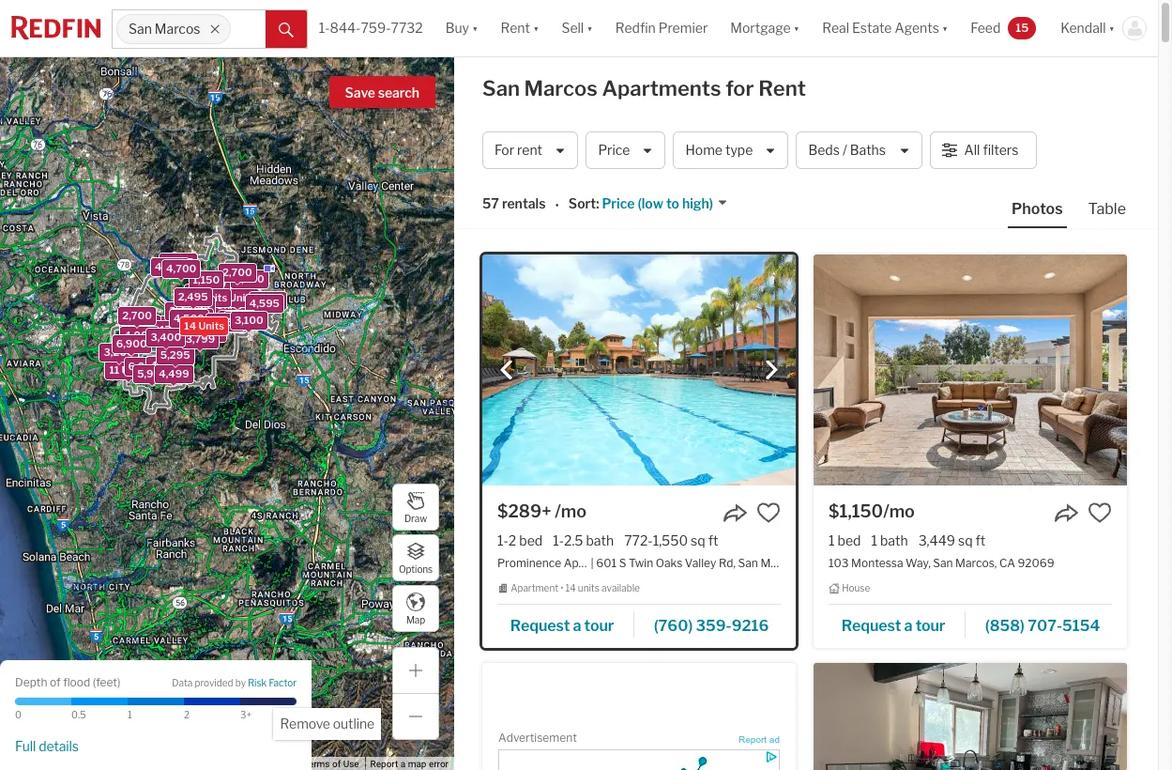 Task type: locate. For each thing, give the bounding box(es) containing it.
report left map
[[371, 759, 398, 769]]

ft up | 601 s twin oaks valley rd, san marcos, ca 92078
[[709, 532, 719, 548]]

0 vertical spatial 2,700
[[223, 265, 252, 278]]

1 horizontal spatial tour
[[916, 617, 946, 635]]

1 horizontal spatial /mo
[[884, 501, 916, 521]]

request a tour button for $1,150
[[829, 610, 966, 638]]

1 horizontal spatial sq
[[959, 532, 973, 548]]

2 ▾ from the left
[[533, 20, 539, 36]]

a
[[573, 617, 582, 635], [905, 617, 913, 635], [401, 759, 406, 769]]

all
[[965, 142, 981, 158]]

▾ right the agents
[[943, 20, 949, 36]]

price for price (low to high)
[[602, 196, 635, 212]]

2 favorite button image from the left
[[1088, 501, 1113, 525]]

report for report a map error
[[371, 759, 398, 769]]

ca left 92069
[[1000, 556, 1016, 570]]

tour
[[585, 617, 614, 635], [916, 617, 946, 635]]

price up :
[[599, 142, 631, 158]]

0 horizontal spatial favorite button image
[[757, 501, 781, 525]]

rent right buy ▾
[[501, 20, 531, 36]]

/
[[843, 142, 848, 158]]

3 up 6,900
[[137, 318, 144, 331]]

0 horizontal spatial 3
[[137, 318, 144, 331]]

ft right 3,449
[[976, 532, 986, 548]]

1 vertical spatial of
[[332, 759, 341, 769]]

1 request a tour button from the left
[[498, 610, 635, 638]]

2,935
[[193, 325, 223, 338]]

2,700 up 2,200 in the left top of the page
[[223, 265, 252, 278]]

2 request from the left
[[842, 617, 902, 635]]

/mo up 2.5
[[555, 501, 587, 521]]

a down way,
[[905, 617, 913, 635]]

marcos left remove san marcos image
[[155, 21, 201, 37]]

1 request from the left
[[511, 617, 570, 635]]

0 horizontal spatial request a tour button
[[498, 610, 635, 638]]

request a tour button
[[498, 610, 635, 638], [829, 610, 966, 638]]

of left flood
[[50, 675, 61, 689]]

sort :
[[569, 196, 600, 212]]

1 vertical spatial 14
[[566, 582, 576, 594]]

2 bath from the left
[[881, 532, 909, 548]]

2 bed from the left
[[838, 532, 862, 548]]

1 horizontal spatial 1
[[829, 532, 835, 548]]

0 horizontal spatial 1
[[128, 709, 132, 720]]

• left the sort
[[555, 197, 560, 213]]

1 tour from the left
[[585, 617, 614, 635]]

0 horizontal spatial sq
[[691, 532, 706, 548]]

real estate agents ▾
[[823, 20, 949, 36]]

marcos, down favorite button option
[[761, 556, 803, 570]]

▾ right mortgage
[[794, 20, 800, 36]]

▾
[[472, 20, 478, 36], [533, 20, 539, 36], [587, 20, 593, 36], [794, 20, 800, 36], [943, 20, 949, 36], [1110, 20, 1116, 36]]

3,500
[[126, 317, 157, 330], [126, 319, 157, 332]]

photo of 601 s twin oaks valley rd, san marcos, ca 92078 image
[[483, 254, 796, 486]]

of for depth
[[50, 675, 61, 689]]

1 vertical spatial 2 units
[[175, 310, 210, 323]]

4,700
[[166, 262, 197, 275]]

2 request a tour from the left
[[842, 617, 946, 635]]

sq
[[691, 532, 706, 548], [959, 532, 973, 548]]

details
[[39, 738, 79, 754]]

0 horizontal spatial marcos
[[155, 21, 201, 37]]

1 horizontal spatial request a tour button
[[829, 610, 966, 638]]

4,499
[[159, 366, 189, 379]]

0 vertical spatial rent
[[501, 20, 531, 36]]

feed
[[971, 20, 1001, 36]]

sq up valley
[[691, 532, 706, 548]]

of for terms
[[332, 759, 341, 769]]

bed
[[520, 532, 543, 548], [838, 532, 862, 548]]

1 horizontal spatial favorite button image
[[1088, 501, 1113, 525]]

3,200 up 11
[[104, 345, 134, 358]]

1-
[[319, 20, 330, 36], [498, 532, 509, 548], [553, 532, 564, 548]]

0 horizontal spatial report
[[371, 759, 398, 769]]

14 down 3,199
[[184, 319, 196, 332]]

772-1,550 sq ft
[[625, 532, 719, 548]]

2 tour from the left
[[916, 617, 946, 635]]

1 vertical spatial 2,700
[[122, 309, 152, 322]]

6 ▾ from the left
[[1110, 20, 1116, 36]]

rd,
[[719, 556, 736, 570]]

4 ▾ from the left
[[794, 20, 800, 36]]

(
[[93, 675, 96, 689]]

1 horizontal spatial marcos,
[[956, 556, 998, 570]]

15
[[1016, 20, 1030, 35]]

report ad
[[739, 734, 780, 745]]

request a tour button down house at the bottom right of the page
[[829, 610, 966, 638]]

1- for 2
[[498, 532, 509, 548]]

rent right "for" on the right top of page
[[759, 76, 807, 100]]

apartments down the redfin premier button
[[602, 76, 722, 100]]

data
[[172, 677, 193, 689]]

favorite button image for $1,150 /mo
[[1088, 501, 1113, 525]]

rent inside dropdown button
[[501, 20, 531, 36]]

0 vertical spatial of
[[50, 675, 61, 689]]

remove san marcos image
[[210, 23, 221, 35]]

0 horizontal spatial 2 units
[[175, 310, 210, 323]]

price for price
[[599, 142, 631, 158]]

(760)
[[654, 617, 693, 635]]

0 horizontal spatial bed
[[520, 532, 543, 548]]

request down house at the bottom right of the page
[[842, 617, 902, 635]]

1 horizontal spatial ca
[[1000, 556, 1016, 570]]

11
[[109, 363, 120, 376]]

price (low to high)
[[602, 196, 714, 212]]

remove
[[280, 716, 330, 732]]

table
[[1089, 200, 1127, 218]]

3 ▾ from the left
[[587, 20, 593, 36]]

1 request a tour from the left
[[511, 617, 614, 635]]

0 horizontal spatial request a tour
[[511, 617, 614, 635]]

a down 'apartment • 14 units available'
[[573, 617, 582, 635]]

1 vertical spatial report
[[371, 759, 398, 769]]

marcos for san marcos apartments for rent
[[524, 76, 598, 100]]

advertisement
[[499, 730, 577, 745]]

0 horizontal spatial 1-
[[319, 20, 330, 36]]

ad region
[[499, 750, 780, 770]]

1 horizontal spatial of
[[332, 759, 341, 769]]

▾ for kendall ▾
[[1110, 20, 1116, 36]]

draw
[[405, 512, 427, 524]]

0 vertical spatial 14
[[184, 319, 196, 332]]

1,500
[[254, 293, 283, 306], [223, 313, 252, 326]]

1 horizontal spatial a
[[573, 617, 582, 635]]

2 request a tour button from the left
[[829, 610, 966, 638]]

2 ca from the left
[[1000, 556, 1016, 570]]

1 sq from the left
[[691, 532, 706, 548]]

1 horizontal spatial report
[[739, 734, 767, 745]]

all filters
[[965, 142, 1019, 158]]

request a tour
[[511, 617, 614, 635], [842, 617, 946, 635]]

ca
[[805, 556, 821, 570], [1000, 556, 1016, 570]]

google image
[[5, 746, 67, 770]]

depth
[[15, 675, 47, 689]]

previous button image
[[498, 361, 516, 380]]

1 ▾ from the left
[[472, 20, 478, 36]]

▾ right kendall
[[1110, 20, 1116, 36]]

4,500
[[174, 311, 205, 324]]

rent ▾ button
[[490, 0, 551, 56]]

2 /mo from the left
[[884, 501, 916, 521]]

units
[[229, 291, 255, 304], [202, 291, 227, 304], [216, 298, 242, 311], [184, 310, 210, 323], [146, 318, 172, 331], [199, 319, 224, 332], [122, 363, 148, 376]]

1 up 103
[[829, 532, 835, 548]]

1- right submit search 'image'
[[319, 20, 330, 36]]

1 horizontal spatial 3
[[193, 291, 199, 304]]

apartments down the 1-2.5 bath at bottom
[[564, 556, 627, 570]]

1 vertical spatial apartments
[[564, 556, 627, 570]]

1 horizontal spatial bed
[[838, 532, 862, 548]]

▾ left sell
[[533, 20, 539, 36]]

5154
[[1063, 617, 1101, 635]]

0 horizontal spatial ft
[[709, 532, 719, 548]]

0 horizontal spatial 14
[[184, 319, 196, 332]]

0 horizontal spatial ca
[[805, 556, 821, 570]]

a left map
[[401, 759, 406, 769]]

8
[[207, 298, 214, 311]]

tour down 'units' at bottom
[[585, 617, 614, 635]]

request
[[511, 617, 570, 635], [842, 617, 902, 635]]

full
[[15, 738, 36, 754]]

beds
[[809, 142, 840, 158]]

None search field
[[231, 10, 266, 48]]

0 horizontal spatial 1,500
[[223, 313, 252, 326]]

request a tour down 'apartment • 14 units available'
[[511, 617, 614, 635]]

1- for 2.5
[[553, 532, 564, 548]]

rent ▾
[[501, 20, 539, 36]]

3+
[[240, 709, 252, 720]]

bed up prominence
[[520, 532, 543, 548]]

request down apartment
[[511, 617, 570, 635]]

price right :
[[602, 196, 635, 212]]

outline
[[333, 716, 375, 732]]

14
[[184, 319, 196, 332], [566, 582, 576, 594]]

0 vertical spatial 3
[[193, 291, 199, 304]]

1- up prominence
[[498, 532, 509, 548]]

1 horizontal spatial ft
[[976, 532, 986, 548]]

14 left 'units' at bottom
[[566, 582, 576, 594]]

agents
[[895, 20, 940, 36]]

units
[[578, 582, 600, 594]]

0 horizontal spatial bath
[[586, 532, 614, 548]]

0 vertical spatial marcos
[[155, 21, 201, 37]]

1 horizontal spatial 3 units
[[193, 291, 227, 304]]

2 ft from the left
[[976, 532, 986, 548]]

1 horizontal spatial 1-
[[498, 532, 509, 548]]

1 right 0.5
[[128, 709, 132, 720]]

data provided by risk factor
[[172, 677, 297, 689]]

1 vertical spatial 1,500
[[223, 313, 252, 326]]

1 horizontal spatial 2,700
[[223, 265, 252, 278]]

1 vertical spatial 3,200
[[104, 345, 134, 358]]

4,900
[[212, 316, 243, 329]]

1 /mo from the left
[[555, 501, 587, 521]]

3,400
[[151, 330, 181, 343]]

1- for 844-
[[319, 20, 330, 36]]

0 horizontal spatial •
[[555, 197, 560, 213]]

baths
[[851, 142, 886, 158]]

by
[[235, 677, 246, 689]]

report inside 'report ad' button
[[739, 734, 767, 745]]

for
[[495, 142, 515, 158]]

of left use
[[332, 759, 341, 769]]

tour down the 103 montessa way, san marcos, ca 92069
[[916, 617, 946, 635]]

marcos, down the 3,449 sq ft
[[956, 556, 998, 570]]

/mo for $289+ /mo
[[555, 501, 587, 521]]

bed up 92078
[[838, 532, 862, 548]]

request a tour button down 'apartment • 14 units available'
[[498, 610, 635, 638]]

1
[[829, 532, 835, 548], [872, 532, 878, 548], [128, 709, 132, 720]]

marcos down sell
[[524, 76, 598, 100]]

1 for 1 bath
[[872, 532, 878, 548]]

sell ▾ button
[[551, 0, 604, 56]]

0 vertical spatial 2 units
[[221, 291, 255, 304]]

high)
[[683, 196, 714, 212]]

3,799
[[186, 332, 215, 345]]

1 vertical spatial •
[[561, 582, 564, 594]]

home type
[[686, 142, 753, 158]]

1 horizontal spatial 2 units
[[221, 291, 255, 304]]

0 horizontal spatial of
[[50, 675, 61, 689]]

1 vertical spatial price
[[602, 196, 635, 212]]

rent
[[517, 142, 543, 158]]

1 vertical spatial marcos
[[524, 76, 598, 100]]

sq right 3,449
[[959, 532, 973, 548]]

0 horizontal spatial /mo
[[555, 501, 587, 521]]

1 horizontal spatial •
[[561, 582, 564, 594]]

0 vertical spatial price
[[599, 142, 631, 158]]

0 horizontal spatial tour
[[585, 617, 614, 635]]

2,800
[[189, 326, 219, 339]]

0 vertical spatial •
[[555, 197, 560, 213]]

1 horizontal spatial bath
[[881, 532, 909, 548]]

favorite button image
[[757, 501, 781, 525], [1088, 501, 1113, 525]]

bath up 'montessa'
[[881, 532, 909, 548]]

request a tour button for $289+
[[498, 610, 635, 638]]

1 favorite button image from the left
[[757, 501, 781, 525]]

2 horizontal spatial 1
[[872, 532, 878, 548]]

0 horizontal spatial rent
[[501, 20, 531, 36]]

1 bath
[[872, 532, 909, 548]]

• down prominence apartments
[[561, 582, 564, 594]]

1 bath from the left
[[586, 532, 614, 548]]

0 vertical spatial report
[[739, 734, 767, 745]]

3 left 8
[[193, 291, 199, 304]]

92078
[[823, 556, 860, 570]]

risk factor link
[[248, 677, 297, 690]]

0 horizontal spatial marcos,
[[761, 556, 803, 570]]

1 horizontal spatial 1,500
[[254, 293, 283, 306]]

2,495
[[178, 290, 208, 303]]

ft
[[709, 532, 719, 548], [976, 532, 986, 548]]

1 vertical spatial rent
[[759, 76, 807, 100]]

price (low to high) button
[[600, 195, 729, 213]]

a for $1,150 /mo
[[905, 617, 913, 635]]

1 horizontal spatial request a tour
[[842, 617, 946, 635]]

1 up 'montessa'
[[872, 532, 878, 548]]

submit search image
[[279, 22, 294, 37]]

/mo up 1 bath
[[884, 501, 916, 521]]

▾ right buy
[[472, 20, 478, 36]]

3,000
[[124, 318, 155, 331]]

2,700 up 4,000
[[122, 309, 152, 322]]

request a tour down house at the bottom right of the page
[[842, 617, 946, 635]]

apartment
[[511, 582, 559, 594]]

terms
[[304, 759, 330, 769]]

real
[[823, 20, 850, 36]]

1- up prominence apartments
[[553, 532, 564, 548]]

valley
[[685, 556, 717, 570]]

2 horizontal spatial a
[[905, 617, 913, 635]]

tour for $1,150 /mo
[[916, 617, 946, 635]]

a for $289+ /mo
[[573, 617, 582, 635]]

1 horizontal spatial marcos
[[524, 76, 598, 100]]

bath up the 601
[[586, 532, 614, 548]]

:
[[596, 196, 600, 212]]

1-844-759-7732
[[319, 20, 423, 36]]

1 ft from the left
[[709, 532, 719, 548]]

0 horizontal spatial request
[[511, 617, 570, 635]]

1 horizontal spatial request
[[842, 617, 902, 635]]

▾ right sell
[[587, 20, 593, 36]]

1 vertical spatial 3 units
[[137, 318, 172, 331]]

report left ad
[[739, 734, 767, 745]]

(760) 359-9216 link
[[635, 608, 781, 640]]

tour for $289+ /mo
[[585, 617, 614, 635]]

3,199
[[169, 303, 198, 317]]

ca left 103
[[805, 556, 821, 570]]

2 horizontal spatial 1-
[[553, 532, 564, 548]]

•
[[555, 197, 560, 213], [561, 582, 564, 594]]

3,200 up 6,900
[[128, 319, 159, 332]]

| 601 s twin oaks valley rd, san marcos, ca 92078
[[591, 556, 860, 570]]



Task type: describe. For each thing, give the bounding box(es) containing it.
map button
[[393, 585, 439, 632]]

report a map error
[[371, 759, 449, 769]]

favorite button image for $289+ /mo
[[757, 501, 781, 525]]

0.5
[[71, 709, 86, 720]]

redfin
[[616, 20, 656, 36]]

|
[[591, 556, 594, 570]]

sell ▾ button
[[562, 0, 593, 56]]

1 for 1 bed
[[829, 532, 835, 548]]

options button
[[393, 534, 439, 581]]

photo of 103 montessa way, san marcos, ca 92069 image
[[814, 254, 1128, 486]]

marcos for san marcos
[[155, 21, 201, 37]]

0 vertical spatial apartments
[[602, 76, 722, 100]]

kendall
[[1061, 20, 1107, 36]]

0 horizontal spatial 3 units
[[137, 318, 172, 331]]

san marcos
[[129, 21, 201, 37]]

buy ▾
[[446, 20, 478, 36]]

favorite button checkbox
[[757, 501, 781, 525]]

options
[[399, 563, 433, 574]]

2,499
[[181, 298, 211, 311]]

mortgage ▾ button
[[731, 0, 800, 56]]

3,550
[[210, 315, 241, 328]]

(760) 359-9216
[[654, 617, 769, 635]]

1 vertical spatial 3
[[137, 318, 144, 331]]

(858) 707-5154 link
[[966, 608, 1113, 640]]

report a map error link
[[371, 759, 449, 769]]

2,250
[[235, 272, 265, 285]]

/mo for $1,150 /mo
[[884, 501, 916, 521]]

1 ca from the left
[[805, 556, 821, 570]]

$289+
[[498, 501, 552, 521]]

mortgage ▾
[[731, 20, 800, 36]]

▾ for mortgage ▾
[[794, 20, 800, 36]]

risk
[[248, 677, 267, 689]]

terms of use link
[[304, 759, 359, 769]]

redfin premier button
[[604, 0, 720, 56]]

report for report ad
[[739, 734, 767, 745]]

report ad button
[[739, 734, 780, 748]]

4,250
[[207, 315, 237, 328]]

type
[[726, 142, 753, 158]]

map region
[[0, 0, 572, 770]]

use
[[343, 759, 359, 769]]

5,295
[[160, 348, 190, 361]]

2 marcos, from the left
[[956, 556, 998, 570]]

2 3,500 from the top
[[126, 319, 157, 332]]

103
[[829, 556, 849, 570]]

favorite button checkbox
[[1088, 501, 1113, 525]]

3,395
[[188, 286, 218, 299]]

remove outline button
[[274, 708, 381, 740]]

map
[[407, 614, 426, 625]]

8 units
[[207, 298, 242, 311]]

1 marcos, from the left
[[761, 556, 803, 570]]

next button image
[[763, 361, 781, 380]]

1 3,500 from the top
[[126, 317, 157, 330]]

full details
[[15, 738, 79, 754]]

prominence apartments
[[498, 556, 627, 570]]

san up for
[[483, 76, 520, 100]]

filters
[[984, 142, 1019, 158]]

request a tour for $289+
[[511, 617, 614, 635]]

real estate agents ▾ button
[[812, 0, 960, 56]]

359-
[[696, 617, 732, 635]]

san right rd, at the bottom
[[739, 556, 759, 570]]

2,650
[[229, 314, 259, 327]]

mortgage ▾ button
[[720, 0, 812, 56]]

beds / baths
[[809, 142, 886, 158]]

san marcos apartments for rent
[[483, 76, 807, 100]]

all filters button
[[930, 131, 1038, 169]]

9216
[[732, 617, 769, 635]]

buy ▾ button
[[434, 0, 490, 56]]

11 units
[[109, 363, 148, 376]]

1,550
[[653, 532, 688, 548]]

remove outline
[[280, 716, 375, 732]]

error
[[429, 759, 449, 769]]

5 ▾ from the left
[[943, 20, 949, 36]]

factor
[[269, 677, 297, 689]]

rentals
[[502, 196, 546, 212]]

1-844-759-7732 link
[[319, 20, 423, 36]]

5,999
[[137, 367, 168, 380]]

san left remove san marcos image
[[129, 21, 152, 37]]

2 sq from the left
[[959, 532, 973, 548]]

photos
[[1012, 200, 1064, 218]]

buy
[[446, 20, 470, 36]]

1 bed from the left
[[520, 532, 543, 548]]

save
[[345, 85, 376, 100]]

57 rentals •
[[483, 196, 560, 213]]

4,200
[[150, 358, 181, 371]]

1 horizontal spatial 14
[[566, 582, 576, 594]]

request for $289+
[[511, 617, 570, 635]]

707-
[[1029, 617, 1063, 635]]

buy ▾ button
[[446, 0, 478, 56]]

prominence
[[498, 556, 562, 570]]

14 inside map region
[[184, 319, 196, 332]]

rent ▾ button
[[501, 0, 539, 56]]

mortgage
[[731, 20, 791, 36]]

6,900
[[116, 337, 147, 350]]

6,400
[[130, 329, 161, 342]]

3,449
[[919, 532, 956, 548]]

4,595
[[250, 296, 280, 309]]

0 vertical spatial 1,500
[[254, 293, 283, 306]]

0 vertical spatial 3,200
[[128, 319, 159, 332]]

1 horizontal spatial rent
[[759, 76, 807, 100]]

photo of 1134 adele ln, san marcos, ca 92078 image
[[814, 663, 1128, 770]]

draw button
[[393, 484, 439, 531]]

request for $1,150
[[842, 617, 902, 635]]

terms of use
[[304, 759, 359, 769]]

home
[[686, 142, 723, 158]]

save search button
[[329, 76, 436, 108]]

3,100
[[235, 313, 264, 327]]

available
[[602, 582, 640, 594]]

772-
[[625, 532, 653, 548]]

▾ for buy ▾
[[472, 20, 478, 36]]

0 horizontal spatial a
[[401, 759, 406, 769]]

▾ for sell ▾
[[587, 20, 593, 36]]

1,150
[[193, 272, 220, 286]]

1-2 bed
[[498, 532, 543, 548]]

▾ for rent ▾
[[533, 20, 539, 36]]

6,000
[[128, 359, 159, 372]]

search
[[378, 85, 420, 100]]

0
[[15, 709, 21, 720]]

$1,150
[[829, 501, 884, 521]]

request a tour for $1,150
[[842, 617, 946, 635]]

san down 3,449
[[934, 556, 954, 570]]

0 horizontal spatial 2,700
[[122, 309, 152, 322]]

• inside 57 rentals •
[[555, 197, 560, 213]]

0 vertical spatial 3 units
[[193, 291, 227, 304]]



Task type: vqa. For each thing, say whether or not it's contained in the screenshot.
advertisement image
no



